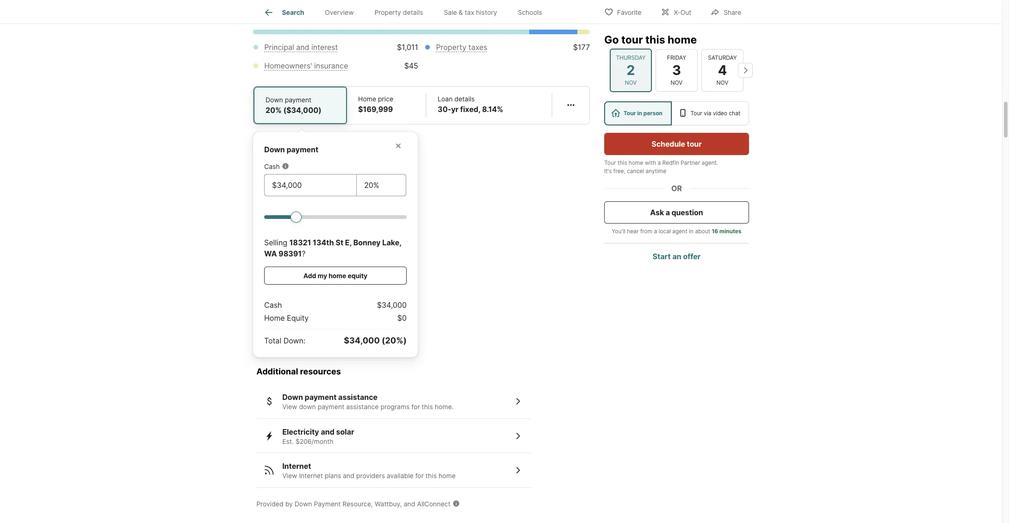 Task type: vqa. For each thing, say whether or not it's contained in the screenshot.
Map button on the bottom right of the page
no



Task type: locate. For each thing, give the bounding box(es) containing it.
1 vertical spatial in
[[689, 228, 694, 235]]

1 vertical spatial details
[[455, 95, 475, 103]]

1 horizontal spatial tour
[[687, 139, 702, 149]]

list box containing tour in person
[[605, 101, 750, 125]]

equity
[[348, 272, 368, 280]]

cash up home equity
[[264, 300, 282, 310]]

$34,000 left (20%)
[[344, 335, 380, 345]]

assistance
[[338, 393, 378, 402], [346, 403, 379, 411]]

0 horizontal spatial details
[[403, 8, 423, 16]]

0 vertical spatial home
[[358, 95, 376, 103]]

lake,
[[383, 238, 402, 247]]

property up $1,011
[[375, 8, 401, 16]]

$0
[[398, 313, 407, 323]]

a
[[658, 159, 661, 166], [666, 208, 670, 217], [654, 228, 657, 235]]

friday 3 nov
[[667, 54, 687, 86]]

cash
[[264, 162, 280, 170], [264, 300, 282, 310]]

thursday 2 nov
[[616, 54, 646, 86]]

available
[[387, 472, 414, 480]]

payment right the down
[[318, 403, 345, 411]]

details inside loan details 30-yr fixed, 8.14%
[[455, 95, 475, 103]]

2 horizontal spatial a
[[666, 208, 670, 217]]

home inside internet view internet plans and providers available for this home
[[439, 472, 456, 480]]

nov inside thursday 2 nov
[[625, 79, 637, 86]]

0 vertical spatial a
[[658, 159, 661, 166]]

and
[[296, 42, 309, 52], [321, 427, 335, 436], [343, 472, 355, 480], [404, 500, 415, 508]]

with
[[645, 159, 656, 166]]

this up allconnect
[[426, 472, 437, 480]]

down up 20%
[[266, 96, 283, 104]]

$177
[[574, 42, 590, 52]]

bonney
[[354, 238, 381, 247]]

and up $206/month
[[321, 427, 335, 436]]

tour left via
[[691, 110, 703, 117]]

home right my on the left of page
[[329, 272, 346, 280]]

payment up the down
[[305, 393, 337, 402]]

18321
[[290, 238, 311, 247]]

nov down 4 at the top right of page
[[717, 79, 729, 86]]

payment up ($34,000)
[[285, 96, 312, 104]]

home up allconnect
[[439, 472, 456, 480]]

about
[[696, 228, 711, 235]]

solar
[[336, 427, 354, 436]]

tour
[[622, 33, 643, 46], [687, 139, 702, 149]]

1 horizontal spatial a
[[658, 159, 661, 166]]

$34,000 for $34,000 (20%)
[[344, 335, 380, 345]]

None text field
[[272, 180, 349, 191], [364, 180, 399, 191], [272, 180, 349, 191], [364, 180, 399, 191]]

down inside the down payment 20% ($34,000)
[[266, 96, 283, 104]]

list box
[[605, 101, 750, 125]]

home for home equity
[[264, 313, 285, 323]]

for right available at the bottom left of the page
[[416, 472, 424, 480]]

a inside tour this home with a redfin partner agent. it's free, cancel anytime
[[658, 159, 661, 166]]

1 vertical spatial a
[[666, 208, 670, 217]]

nov inside friday 3 nov
[[671, 79, 683, 86]]

tour up thursday
[[622, 33, 643, 46]]

home equity
[[264, 313, 309, 323]]

0 vertical spatial assistance
[[338, 393, 378, 402]]

1 view from the top
[[282, 403, 297, 411]]

tour via video chat option
[[672, 101, 750, 125]]

anytime
[[646, 168, 667, 175]]

or
[[672, 184, 682, 193]]

0 vertical spatial view
[[282, 403, 297, 411]]

saturday
[[708, 54, 737, 61]]

home up cancel
[[629, 159, 644, 166]]

schedule tour button
[[605, 133, 750, 155]]

home inside tour this home with a redfin partner agent. it's free, cancel anytime
[[629, 159, 644, 166]]

for
[[412, 403, 420, 411], [416, 472, 424, 480]]

0 horizontal spatial a
[[654, 228, 657, 235]]

chat
[[729, 110, 741, 117]]

and inside electricity and solar est. $206/month
[[321, 427, 335, 436]]

property
[[375, 8, 401, 16], [436, 42, 467, 52]]

18321 134th st e, bonney lake, wa 98391
[[264, 238, 402, 258]]

home price $169,999
[[358, 95, 394, 114]]

nov down 3
[[671, 79, 683, 86]]

tour inside button
[[687, 139, 702, 149]]

for right programs at the left
[[412, 403, 420, 411]]

0 horizontal spatial tour
[[605, 159, 616, 166]]

2 vertical spatial a
[[654, 228, 657, 235]]

total
[[264, 336, 282, 345]]

sale
[[444, 8, 457, 16]]

this inside tour this home with a redfin partner agent. it's free, cancel anytime
[[618, 159, 627, 166]]

payment inside the down payment 20% ($34,000)
[[285, 96, 312, 104]]

details for loan details 30-yr fixed, 8.14%
[[455, 95, 475, 103]]

1 horizontal spatial property
[[436, 42, 467, 52]]

equity
[[287, 313, 309, 323]]

history
[[476, 8, 497, 16]]

add my home equity
[[304, 272, 368, 280]]

1 vertical spatial tour
[[687, 139, 702, 149]]

home inside home price $169,999
[[358, 95, 376, 103]]

None button
[[610, 48, 652, 92], [656, 49, 698, 92], [702, 49, 744, 92], [610, 48, 652, 92], [656, 49, 698, 92], [702, 49, 744, 92]]

allconnect
[[417, 500, 451, 508]]

tour in person option
[[605, 101, 672, 125]]

view inside down payment assistance view down payment assistance programs for this home.
[[282, 403, 297, 411]]

Down Payment Slider range field
[[264, 211, 407, 222]]

0 vertical spatial details
[[403, 8, 423, 16]]

details right reset popup button
[[403, 8, 423, 16]]

tour up it's
[[605, 159, 616, 166]]

nov inside saturday 4 nov
[[717, 79, 729, 86]]

principal
[[264, 42, 294, 52]]

&
[[459, 8, 463, 16]]

get pre-approved button
[[494, 0, 590, 18]]

out
[[681, 8, 692, 16]]

home up total
[[264, 313, 285, 323]]

resource,
[[343, 500, 373, 508]]

this
[[646, 33, 666, 46], [618, 159, 627, 166], [422, 403, 433, 411], [426, 472, 437, 480]]

agent
[[673, 228, 688, 235]]

tour inside tour in person option
[[624, 110, 636, 117]]

my
[[318, 272, 327, 280]]

0 vertical spatial tour
[[622, 33, 643, 46]]

approved
[[540, 3, 574, 12]]

nov down '2' at the right top
[[625, 79, 637, 86]]

($34,000)
[[284, 105, 322, 115]]

in right agent
[[689, 228, 694, 235]]

local
[[659, 228, 671, 235]]

0 horizontal spatial in
[[638, 110, 643, 117]]

1 vertical spatial home
[[264, 313, 285, 323]]

payment down ($34,000)
[[287, 145, 319, 154]]

down payment
[[264, 145, 319, 154]]

0 vertical spatial in
[[638, 110, 643, 117]]

1 vertical spatial for
[[416, 472, 424, 480]]

and right plans
[[343, 472, 355, 480]]

0 horizontal spatial nov
[[625, 79, 637, 86]]

1 horizontal spatial tour
[[624, 110, 636, 117]]

payment inside $34,000 (20%) tooltip
[[287, 145, 319, 154]]

tour inside tour via video chat option
[[691, 110, 703, 117]]

1 horizontal spatial details
[[455, 95, 475, 103]]

person
[[644, 110, 663, 117]]

1 horizontal spatial home
[[358, 95, 376, 103]]

a right with on the top right
[[658, 159, 661, 166]]

$206/month
[[296, 437, 334, 445]]

0 horizontal spatial property
[[375, 8, 401, 16]]

add my home equity button
[[264, 267, 407, 285]]

0 vertical spatial $34,000
[[377, 300, 407, 310]]

property taxes link
[[436, 42, 488, 52]]

1 vertical spatial cash
[[264, 300, 282, 310]]

0 horizontal spatial home
[[264, 313, 285, 323]]

1 horizontal spatial nov
[[671, 79, 683, 86]]

down down 20%
[[264, 145, 285, 154]]

1 vertical spatial $34,000
[[344, 335, 380, 345]]

details up fixed,
[[455, 95, 475, 103]]

down inside down payment assistance view down payment assistance programs for this home.
[[282, 393, 303, 402]]

sale & tax history
[[444, 8, 497, 16]]

0 vertical spatial property
[[375, 8, 401, 16]]

details
[[403, 8, 423, 16], [455, 95, 475, 103]]

internet view internet plans and providers available for this home
[[282, 462, 456, 480]]

tour left person
[[624, 110, 636, 117]]

this left home.
[[422, 403, 433, 411]]

home inside button
[[329, 272, 346, 280]]

property left taxes
[[436, 42, 467, 52]]

$34,000 up $0
[[377, 300, 407, 310]]

pre-
[[525, 3, 540, 12]]

view up by
[[282, 472, 297, 480]]

down inside $34,000 (20%) tooltip
[[264, 145, 285, 154]]

in left person
[[638, 110, 643, 117]]

x-
[[674, 8, 681, 16]]

partner
[[681, 159, 701, 166]]

start
[[653, 252, 671, 261]]

next image
[[738, 63, 753, 78]]

details inside tab
[[403, 8, 423, 16]]

view left the down
[[282, 403, 297, 411]]

0 horizontal spatial tour
[[622, 33, 643, 46]]

down
[[299, 403, 316, 411]]

134th
[[313, 238, 334, 247]]

offer
[[683, 252, 701, 261]]

in inside tour in person option
[[638, 110, 643, 117]]

a right ask
[[666, 208, 670, 217]]

3 nov from the left
[[717, 79, 729, 86]]

by
[[285, 500, 293, 508]]

2 view from the top
[[282, 472, 297, 480]]

a right from
[[654, 228, 657, 235]]

1 vertical spatial property
[[436, 42, 467, 52]]

property inside tab
[[375, 8, 401, 16]]

cash down down payment
[[264, 162, 280, 170]]

friday
[[667, 54, 687, 61]]

search
[[282, 8, 304, 16]]

2 horizontal spatial tour
[[691, 110, 703, 117]]

0 vertical spatial for
[[412, 403, 420, 411]]

down up the down
[[282, 393, 303, 402]]

0 vertical spatial cash
[[264, 162, 280, 170]]

this up free,
[[618, 159, 627, 166]]

tab list
[[253, 0, 560, 24]]

1 nov from the left
[[625, 79, 637, 86]]

selling
[[264, 238, 290, 247]]

internet left plans
[[299, 472, 323, 480]]

internet down "est."
[[282, 462, 311, 471]]

ask
[[651, 208, 664, 217]]

tour up partner at the right
[[687, 139, 702, 149]]

video
[[713, 110, 728, 117]]

and inside internet view internet plans and providers available for this home
[[343, 472, 355, 480]]

2 horizontal spatial nov
[[717, 79, 729, 86]]

home up $169,999
[[358, 95, 376, 103]]

tab list containing search
[[253, 0, 560, 24]]

1 vertical spatial view
[[282, 472, 297, 480]]

home inside $34,000 (20%) tooltip
[[264, 313, 285, 323]]

property for property taxes
[[436, 42, 467, 52]]

overview
[[325, 8, 354, 16]]

for inside down payment assistance view down payment assistance programs for this home.
[[412, 403, 420, 411]]

2 nov from the left
[[671, 79, 683, 86]]

get pre-approved
[[510, 3, 574, 12]]



Task type: describe. For each thing, give the bounding box(es) containing it.
search link
[[264, 7, 304, 18]]

principal and interest link
[[264, 42, 338, 52]]

property taxes
[[436, 42, 488, 52]]

20%
[[266, 105, 282, 115]]

plans
[[325, 472, 341, 480]]

$34,000 (20%)
[[344, 335, 407, 345]]

start an offer
[[653, 252, 701, 261]]

property for property details
[[375, 8, 401, 16]]

home up "friday"
[[668, 33, 697, 46]]

it's
[[605, 168, 612, 175]]

$45
[[404, 61, 418, 70]]

1 horizontal spatial in
[[689, 228, 694, 235]]

provided
[[257, 500, 284, 508]]

30-
[[438, 105, 451, 114]]

home for home price $169,999
[[358, 95, 376, 103]]

thursday
[[616, 54, 646, 61]]

property details tab
[[364, 1, 434, 24]]

start an offer link
[[653, 252, 701, 261]]

fixed,
[[461, 105, 481, 114]]

view inside internet view internet plans and providers available for this home
[[282, 472, 297, 480]]

$34,000 (20%) tooltip
[[253, 124, 590, 357]]

additional
[[257, 367, 298, 376]]

est.
[[282, 437, 294, 445]]

this inside down payment assistance view down payment assistance programs for this home.
[[422, 403, 433, 411]]

add
[[304, 272, 316, 280]]

tour inside tour this home with a redfin partner agent. it's free, cancel anytime
[[605, 159, 616, 166]]

overview tab
[[315, 1, 364, 24]]

you'll hear from a local agent in about 16 minutes
[[612, 228, 742, 235]]

nov for 2
[[625, 79, 637, 86]]

wattbuy,
[[375, 500, 402, 508]]

down for down payment 20% ($34,000)
[[266, 96, 283, 104]]

and up homeowners' insurance
[[296, 42, 309, 52]]

schedule
[[652, 139, 686, 149]]

from
[[641, 228, 653, 235]]

interest
[[312, 42, 338, 52]]

down for down payment
[[264, 145, 285, 154]]

$34,000 for $34,000
[[377, 300, 407, 310]]

ask a question button
[[605, 201, 750, 224]]

8.14%
[[482, 105, 504, 114]]

nov for 4
[[717, 79, 729, 86]]

x-out button
[[653, 2, 700, 21]]

loan
[[438, 95, 453, 103]]

3
[[673, 62, 681, 78]]

payment for down payment 20% ($34,000)
[[285, 96, 312, 104]]

down right by
[[295, 500, 312, 508]]

go tour this home
[[605, 33, 697, 46]]

share button
[[703, 2, 750, 21]]

tour via video chat
[[691, 110, 741, 117]]

agent.
[[702, 159, 719, 166]]

share
[[724, 8, 742, 16]]

tour for schedule
[[687, 139, 702, 149]]

total down:
[[264, 336, 306, 345]]

hear
[[627, 228, 639, 235]]

ask a question
[[651, 208, 704, 217]]

1 vertical spatial internet
[[299, 472, 323, 480]]

schools
[[518, 8, 542, 16]]

tour for tour via video chat
[[691, 110, 703, 117]]

redfin
[[663, 159, 680, 166]]

1 vertical spatial assistance
[[346, 403, 379, 411]]

down for down payment assistance view down payment assistance programs for this home.
[[282, 393, 303, 402]]

reset
[[376, 3, 397, 13]]

2
[[627, 62, 635, 78]]

?
[[302, 249, 306, 258]]

providers
[[356, 472, 385, 480]]

down:
[[284, 336, 306, 345]]

details for property details
[[403, 8, 423, 16]]

homeowners' insurance
[[264, 61, 348, 70]]

nov for 3
[[671, 79, 683, 86]]

for inside internet view internet plans and providers available for this home
[[416, 472, 424, 480]]

loan details 30-yr fixed, 8.14%
[[438, 95, 504, 114]]

1 cash from the top
[[264, 162, 280, 170]]

cancel
[[627, 168, 644, 175]]

tour this home with a redfin partner agent. it's free, cancel anytime
[[605, 159, 719, 175]]

question
[[672, 208, 704, 217]]

additional resources
[[257, 367, 341, 376]]

tax
[[465, 8, 475, 16]]

go
[[605, 33, 619, 46]]

homeowners'
[[264, 61, 312, 70]]

electricity and solar est. $206/month
[[282, 427, 354, 445]]

tour for tour in person
[[624, 110, 636, 117]]

sale & tax history tab
[[434, 1, 508, 24]]

taxes
[[469, 42, 488, 52]]

this inside internet view internet plans and providers available for this home
[[426, 472, 437, 480]]

payment for down payment
[[287, 145, 319, 154]]

via
[[704, 110, 712, 117]]

payment
[[314, 500, 341, 508]]

e,
[[345, 238, 352, 247]]

$1,011
[[397, 42, 418, 52]]

st
[[336, 238, 344, 247]]

home.
[[435, 403, 454, 411]]

this up thursday
[[646, 33, 666, 46]]

and right wattbuy,
[[404, 500, 415, 508]]

price
[[378, 95, 394, 103]]

principal and interest
[[264, 42, 338, 52]]

2 cash from the top
[[264, 300, 282, 310]]

tour in person
[[624, 110, 663, 117]]

x-out
[[674, 8, 692, 16]]

schedule tour
[[652, 139, 702, 149]]

tour for go
[[622, 33, 643, 46]]

(20%)
[[382, 335, 407, 345]]

wa
[[264, 249, 277, 258]]

provided by down payment resource, wattbuy, and allconnect
[[257, 500, 451, 508]]

schools tab
[[508, 1, 553, 24]]

yr
[[451, 105, 459, 114]]

payment for down payment assistance view down payment assistance programs for this home.
[[305, 393, 337, 402]]

a inside 'ask a question' button
[[666, 208, 670, 217]]

down payment 20% ($34,000)
[[266, 96, 322, 115]]

free,
[[614, 168, 626, 175]]

homeowners' insurance link
[[264, 61, 348, 70]]

0 vertical spatial internet
[[282, 462, 311, 471]]



